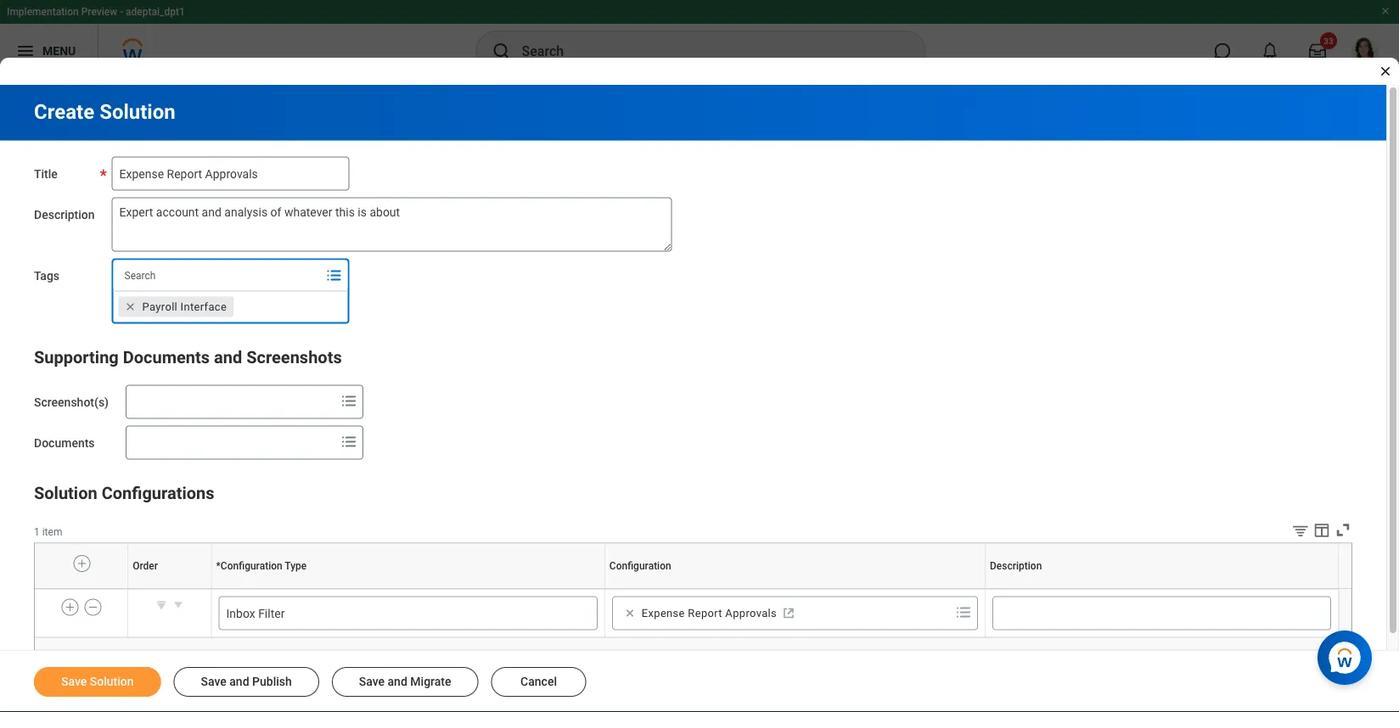 Task type: describe. For each thing, give the bounding box(es) containing it.
solution configurations
[[34, 484, 214, 503]]

solution for create solution
[[99, 100, 176, 124]]

* configuration type
[[216, 560, 307, 572]]

inbox large image
[[1309, 42, 1326, 59]]

toolbar inside solution configurations group
[[1279, 521, 1353, 543]]

expense report approvals, press delete to clear value, ctrl + enter opens in new window. option
[[618, 603, 801, 624]]

and for save and publish
[[229, 675, 249, 689]]

payroll
[[142, 301, 178, 313]]

x small image for expense report approvals
[[621, 605, 638, 622]]

configuration button
[[792, 589, 798, 590]]

payroll interface
[[142, 301, 227, 313]]

create solution dialog
[[0, 0, 1399, 712]]

x small image for payroll interface
[[122, 298, 139, 315]]

create solution
[[34, 100, 176, 124]]

save for save and migrate
[[359, 675, 385, 689]]

implementation preview -   adeptai_dpt1 banner
[[0, 0, 1399, 78]]

close create solution image
[[1379, 65, 1392, 78]]

profile logan mcneil element
[[1341, 32, 1389, 70]]

1 item
[[34, 526, 62, 538]]

description inside row element
[[990, 560, 1042, 572]]

publish
[[252, 675, 292, 689]]

description button
[[1159, 589, 1164, 590]]

save and publish button
[[174, 667, 319, 697]]

order for order configuration type configuration description
[[169, 589, 171, 590]]

plus image for row element containing expense report approvals
[[64, 600, 76, 615]]

order for order
[[133, 560, 158, 572]]

save solution button
[[34, 667, 161, 697]]

expense report approvals
[[642, 607, 777, 620]]

Description text field
[[112, 197, 672, 252]]

payroll interface, press delete to clear value. option
[[119, 297, 234, 317]]

prompts image inside supporting documents and screenshots group
[[339, 391, 359, 411]]

migrate
[[410, 675, 451, 689]]

select to filter grid data image
[[1291, 522, 1310, 540]]

payroll interface element
[[142, 299, 227, 315]]

configurations
[[102, 484, 214, 503]]

tags
[[34, 269, 60, 283]]

create solution main content
[[0, 85, 1399, 712]]

supporting documents and screenshots group
[[34, 344, 1353, 460]]

solution for save solution
[[90, 675, 134, 689]]

plus image for row element containing order
[[76, 556, 88, 571]]

close environment banner image
[[1381, 6, 1391, 16]]

solution configurations group
[[34, 480, 1353, 652]]

order column header
[[128, 589, 211, 591]]

-
[[120, 6, 123, 18]]

and inside group
[[214, 348, 242, 368]]

supporting documents and screenshots
[[34, 348, 342, 368]]

row element containing order
[[35, 544, 1342, 589]]

approvals
[[725, 607, 777, 620]]

1
[[34, 526, 40, 538]]

minus image
[[87, 600, 99, 615]]

Tags field
[[113, 260, 348, 291]]



Task type: vqa. For each thing, say whether or not it's contained in the screenshot.
leftmost list
no



Task type: locate. For each thing, give the bounding box(es) containing it.
2 vertical spatial description
[[1159, 589, 1164, 590]]

*
[[216, 560, 221, 572]]

order up order column header
[[133, 560, 158, 572]]

2 save from the left
[[201, 675, 227, 689]]

prompts image inside row element
[[953, 602, 974, 623]]

0 vertical spatial row element
[[35, 544, 1342, 589]]

create
[[34, 100, 94, 124]]

row element containing expense report approvals
[[35, 591, 1338, 638]]

implementation
[[7, 6, 79, 18]]

save and publish
[[201, 675, 292, 689]]

x small image inside "expense report approvals, press delete to clear value, ctrl + enter opens in new window." option
[[621, 605, 638, 622]]

solution
[[99, 100, 176, 124], [34, 484, 97, 503], [90, 675, 134, 689]]

1 horizontal spatial description
[[990, 560, 1042, 572]]

screenshots
[[246, 348, 342, 368]]

0 horizontal spatial save
[[61, 675, 87, 689]]

2 horizontal spatial description
[[1159, 589, 1164, 590]]

configuration
[[221, 560, 282, 572], [609, 560, 671, 572], [404, 589, 409, 590], [792, 589, 797, 590]]

order
[[133, 560, 158, 572], [169, 589, 171, 590]]

x small image
[[122, 298, 139, 315], [621, 605, 638, 622]]

click to view/edit grid preferences image
[[1313, 521, 1331, 540]]

2 row element from the top
[[35, 591, 1338, 638]]

2 horizontal spatial save
[[359, 675, 385, 689]]

0 vertical spatial plus image
[[76, 556, 88, 571]]

plus image left minus image on the bottom of page
[[64, 600, 76, 615]]

0 horizontal spatial order
[[133, 560, 158, 572]]

save and migrate button
[[332, 667, 478, 697]]

0 vertical spatial order
[[133, 560, 158, 572]]

prompts image
[[324, 265, 344, 286], [339, 432, 359, 452]]

solution down minus image on the bottom of page
[[90, 675, 134, 689]]

0 horizontal spatial type
[[285, 560, 307, 572]]

0 horizontal spatial x small image
[[122, 298, 139, 315]]

0 vertical spatial solution
[[99, 100, 176, 124]]

1 row element from the top
[[35, 544, 1342, 589]]

prompts image
[[339, 391, 359, 411], [953, 602, 974, 623]]

1 vertical spatial prompts image
[[953, 602, 974, 623]]

x small image inside the payroll interface, press delete to clear value. option
[[122, 298, 139, 315]]

2 vertical spatial solution
[[90, 675, 134, 689]]

1 horizontal spatial save
[[201, 675, 227, 689]]

1 horizontal spatial type
[[409, 589, 411, 590]]

x small image left payroll
[[122, 298, 139, 315]]

type for order configuration type configuration description
[[409, 589, 411, 590]]

1 vertical spatial type
[[409, 589, 411, 590]]

plus image up minus image on the bottom of page
[[76, 556, 88, 571]]

description
[[34, 208, 95, 222], [990, 560, 1042, 572], [1159, 589, 1164, 590]]

type for * configuration type
[[285, 560, 307, 572]]

and left publish
[[229, 675, 249, 689]]

search image
[[491, 41, 512, 61]]

solution inside group
[[34, 484, 97, 503]]

1 vertical spatial plus image
[[64, 600, 76, 615]]

plus image
[[76, 556, 88, 571], [64, 600, 76, 615]]

interface
[[181, 301, 227, 313]]

1 vertical spatial description
[[990, 560, 1042, 572]]

expense report approvals element
[[642, 606, 777, 621]]

type
[[285, 560, 307, 572], [409, 589, 411, 590]]

documents down payroll
[[123, 348, 210, 368]]

save for save and publish
[[201, 675, 227, 689]]

0 vertical spatial prompts image
[[339, 391, 359, 411]]

1 horizontal spatial x small image
[[621, 605, 638, 622]]

1 horizontal spatial order
[[169, 589, 171, 590]]

save
[[61, 675, 87, 689], [201, 675, 227, 689], [359, 675, 385, 689]]

0 horizontal spatial prompts image
[[339, 391, 359, 411]]

item
[[42, 526, 62, 538]]

row element
[[35, 544, 1342, 589], [35, 591, 1338, 638]]

caret down image
[[170, 597, 187, 613]]

solution right 'create'
[[99, 100, 176, 124]]

1 horizontal spatial prompts image
[[953, 602, 974, 623]]

fullscreen image
[[1334, 521, 1353, 540]]

0 horizontal spatial description
[[34, 208, 95, 222]]

0 vertical spatial documents
[[123, 348, 210, 368]]

1 horizontal spatial documents
[[123, 348, 210, 368]]

and up screenshot(s) field
[[214, 348, 242, 368]]

1 vertical spatial order
[[169, 589, 171, 590]]

0 vertical spatial type
[[285, 560, 307, 572]]

1 save from the left
[[61, 675, 87, 689]]

0 vertical spatial x small image
[[122, 298, 139, 315]]

save and migrate
[[359, 675, 451, 689]]

save solution
[[61, 675, 134, 689]]

save for save solution
[[61, 675, 87, 689]]

solution configurations button
[[34, 484, 214, 503]]

expense
[[642, 607, 685, 620]]

0 vertical spatial description
[[34, 208, 95, 222]]

caret bottom image
[[153, 597, 170, 613]]

1 vertical spatial x small image
[[621, 605, 638, 622]]

and for save and migrate
[[388, 675, 407, 689]]

documents down screenshot(s)
[[34, 436, 95, 450]]

Title text field
[[112, 157, 349, 191]]

solution inside button
[[90, 675, 134, 689]]

prompts image inside supporting documents and screenshots group
[[339, 432, 359, 452]]

Screenshot(s) field
[[127, 387, 335, 417]]

toolbar
[[1279, 521, 1353, 543]]

configuration type button
[[404, 589, 412, 590]]

1 vertical spatial prompts image
[[339, 432, 359, 452]]

implementation preview -   adeptai_dpt1
[[7, 6, 185, 18]]

3 save from the left
[[359, 675, 385, 689]]

documents
[[123, 348, 210, 368], [34, 436, 95, 450]]

type inside row element
[[285, 560, 307, 572]]

1 vertical spatial documents
[[34, 436, 95, 450]]

notifications large image
[[1262, 42, 1279, 59]]

x small image left "expense"
[[621, 605, 638, 622]]

0 vertical spatial prompts image
[[324, 265, 344, 286]]

title
[[34, 167, 58, 181]]

supporting documents and screenshots button
[[34, 348, 342, 368]]

order configuration type configuration description
[[169, 589, 1164, 590]]

order up caret bottom "icon"
[[169, 589, 171, 590]]

and left migrate
[[388, 675, 407, 689]]

workday assistant region
[[1318, 624, 1379, 685]]

cancel
[[521, 675, 557, 689]]

preview
[[81, 6, 117, 18]]

supporting
[[34, 348, 119, 368]]

0 horizontal spatial documents
[[34, 436, 95, 450]]

action bar region
[[0, 650, 1399, 712]]

Documents field
[[127, 427, 335, 458]]

and
[[214, 348, 242, 368], [229, 675, 249, 689], [388, 675, 407, 689]]

cancel button
[[491, 667, 586, 697]]

1 vertical spatial row element
[[35, 591, 1338, 638]]

ext link image
[[780, 605, 797, 622]]

solution up item
[[34, 484, 97, 503]]

adeptai_dpt1
[[126, 6, 185, 18]]

screenshot(s)
[[34, 395, 109, 409]]

1 vertical spatial solution
[[34, 484, 97, 503]]

order inside row element
[[133, 560, 158, 572]]

report
[[688, 607, 722, 620]]



